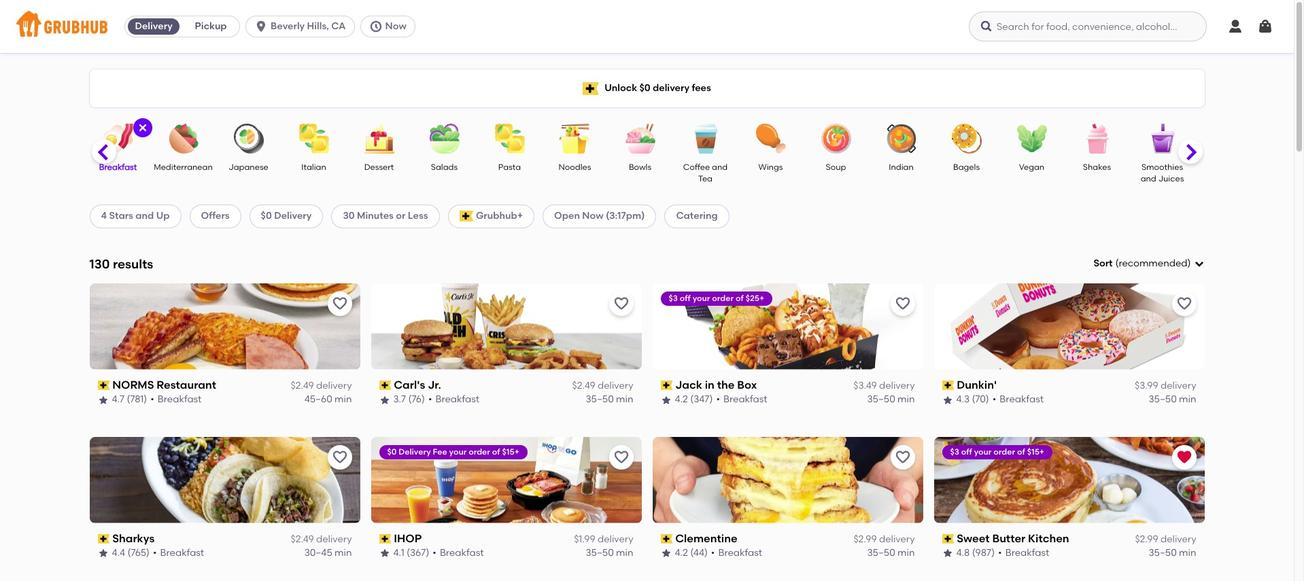 Task type: locate. For each thing, give the bounding box(es) containing it.
0 vertical spatial $0
[[640, 82, 651, 94]]

dessert image
[[355, 124, 403, 154]]

breakfast down sweet butter kitchen
[[1006, 548, 1050, 559]]

less
[[408, 210, 428, 222]]

• for clementine
[[711, 548, 715, 559]]

1 $2.99 from the left
[[854, 534, 877, 545]]

2 horizontal spatial and
[[1141, 174, 1157, 184]]

• breakfast down the box
[[716, 394, 768, 406]]

save this restaurant button for clementine
[[891, 445, 915, 470]]

delivery
[[653, 82, 690, 94], [316, 380, 352, 392], [598, 380, 634, 392], [879, 380, 915, 392], [1161, 380, 1197, 392], [316, 534, 352, 545], [598, 534, 634, 545], [879, 534, 915, 545], [1161, 534, 1197, 545]]

1 horizontal spatial order
[[712, 294, 734, 303]]

your right fee
[[449, 447, 467, 457]]

breakfast right (367)
[[440, 548, 484, 559]]

(765)
[[127, 548, 150, 559]]

dunkin' logo image
[[934, 283, 1205, 370]]

saved restaurant button
[[1172, 445, 1197, 470]]

star icon image left the 3.7
[[379, 395, 390, 406]]

and inside smoothies and juices
[[1141, 174, 1157, 184]]

$2.49 for jr.
[[572, 380, 595, 392]]

0 horizontal spatial grubhub plus flag logo image
[[460, 211, 473, 222]]

grubhub plus flag logo image
[[583, 82, 599, 95], [460, 211, 473, 222]]

0 horizontal spatial $2.99 delivery
[[854, 534, 915, 545]]

delivery for jack in the box
[[879, 380, 915, 392]]

35–50 min for dunkin'
[[1149, 394, 1197, 406]]

subscription pass image left sharkys
[[98, 535, 110, 544]]

0 horizontal spatial delivery
[[135, 20, 173, 32]]

None field
[[1094, 257, 1205, 271]]

main navigation navigation
[[0, 0, 1294, 53]]

grubhub plus flag logo image left unlock
[[583, 82, 599, 95]]

1 horizontal spatial grubhub plus flag logo image
[[583, 82, 599, 95]]

in
[[705, 379, 715, 392]]

0 horizontal spatial and
[[136, 210, 154, 222]]

subscription pass image left ihop
[[379, 535, 391, 544]]

$2.49 for restaurant
[[291, 380, 314, 392]]

subscription pass image
[[98, 381, 110, 390], [379, 381, 391, 390], [379, 535, 391, 544], [942, 535, 954, 544]]

breakfast for jack in the box
[[724, 394, 768, 406]]

delivery for $0 delivery
[[274, 210, 312, 222]]

1 horizontal spatial and
[[712, 163, 728, 172]]

subscription pass image left dunkin'
[[942, 381, 954, 390]]

2 vertical spatial delivery
[[399, 447, 431, 457]]

vegan
[[1019, 163, 1045, 172]]

4.2 left "(44)"
[[675, 548, 688, 559]]

$0
[[640, 82, 651, 94], [261, 210, 272, 222], [387, 447, 397, 457]]

1 horizontal spatial delivery
[[274, 210, 312, 222]]

0 vertical spatial and
[[712, 163, 728, 172]]

subscription pass image left carl's
[[379, 381, 391, 390]]

order
[[712, 294, 734, 303], [469, 447, 490, 457], [994, 447, 1015, 457]]

• for dunkin'
[[993, 394, 997, 406]]

)
[[1188, 258, 1191, 269]]

Search for food, convenience, alcohol... search field
[[969, 12, 1207, 41]]

• breakfast for sharkys
[[153, 548, 204, 559]]

2 horizontal spatial delivery
[[399, 447, 431, 457]]

$3
[[669, 294, 678, 303], [950, 447, 960, 457]]

• breakfast right (765)
[[153, 548, 204, 559]]

restaurant
[[157, 379, 216, 392]]

$2.49
[[291, 380, 314, 392], [572, 380, 595, 392], [291, 534, 314, 545]]

1 horizontal spatial svg image
[[980, 20, 994, 33]]

min for dunkin'
[[1179, 394, 1197, 406]]

and
[[712, 163, 728, 172], [1141, 174, 1157, 184], [136, 210, 154, 222]]

130 results
[[89, 256, 153, 272]]

(76)
[[408, 394, 425, 406]]

tea
[[698, 174, 713, 184]]

delivery for norms restaurant
[[316, 380, 352, 392]]

subscription pass image for sharkys
[[98, 535, 110, 544]]

1 horizontal spatial of
[[736, 294, 744, 303]]

of for jack in the box
[[736, 294, 744, 303]]

1 horizontal spatial $0
[[387, 447, 397, 457]]

$0 for $0 delivery
[[261, 210, 272, 222]]

order for jack
[[712, 294, 734, 303]]

4.7
[[112, 394, 124, 406]]

2 $2.99 from the left
[[1135, 534, 1159, 545]]

svg image
[[1257, 18, 1274, 35], [980, 20, 994, 33], [137, 122, 148, 133]]

2 horizontal spatial order
[[994, 447, 1015, 457]]

beverly
[[271, 20, 305, 32]]

2 vertical spatial and
[[136, 210, 154, 222]]

0 horizontal spatial now
[[385, 20, 407, 32]]

star icon image for jack in the box
[[661, 395, 672, 406]]

subscription pass image left jack
[[661, 381, 673, 390]]

wings image
[[747, 124, 795, 154]]

mediterranean image
[[159, 124, 207, 154]]

$2.99 delivery
[[854, 534, 915, 545], [1135, 534, 1197, 545]]

• right (367)
[[433, 548, 437, 559]]

subscription pass image left clementine
[[661, 535, 673, 544]]

3.7 (76)
[[393, 394, 425, 406]]

• breakfast down sweet butter kitchen
[[998, 548, 1050, 559]]

pickup
[[195, 20, 227, 32]]

$3 for sweet butter kitchen
[[950, 447, 960, 457]]

order for sweet
[[994, 447, 1015, 457]]

japanese image
[[225, 124, 272, 154]]

breakfast right (765)
[[160, 548, 204, 559]]

1 vertical spatial delivery
[[274, 210, 312, 222]]

0 vertical spatial $3
[[669, 294, 678, 303]]

svg image
[[1228, 18, 1244, 35], [254, 20, 268, 33], [369, 20, 383, 33], [1194, 259, 1205, 269]]

0 horizontal spatial $0
[[261, 210, 272, 222]]

off for jack
[[680, 294, 691, 303]]

0 vertical spatial delivery
[[135, 20, 173, 32]]

4 stars and up
[[101, 210, 170, 222]]

• right (781)
[[150, 394, 154, 406]]

• breakfast for dunkin'
[[993, 394, 1044, 406]]

• right (987)
[[998, 548, 1002, 559]]

grubhub plus flag logo image for grubhub+
[[460, 211, 473, 222]]

save this restaurant button
[[327, 292, 352, 316], [609, 292, 634, 316], [891, 292, 915, 316], [1172, 292, 1197, 316], [327, 445, 352, 470], [609, 445, 634, 470], [891, 445, 915, 470]]

breakfast right (70) at right bottom
[[1000, 394, 1044, 406]]

subscription pass image for dunkin'
[[942, 381, 954, 390]]

35–50 for jack in the box
[[867, 394, 896, 406]]

1 vertical spatial now
[[582, 210, 604, 222]]

1 $15+ from the left
[[502, 447, 520, 457]]

dessert
[[364, 163, 394, 172]]

4.2 down jack
[[675, 394, 688, 406]]

smoothies and juices
[[1141, 163, 1184, 184]]

•
[[150, 394, 154, 406], [428, 394, 432, 406], [716, 394, 720, 406], [993, 394, 997, 406], [153, 548, 157, 559], [433, 548, 437, 559], [711, 548, 715, 559], [998, 548, 1002, 559]]

0 vertical spatial 4.2
[[675, 394, 688, 406]]

italian
[[301, 163, 326, 172]]

of for sweet butter kitchen
[[1017, 447, 1025, 457]]

0 vertical spatial grubhub plus flag logo image
[[583, 82, 599, 95]]

stars
[[109, 210, 133, 222]]

30
[[343, 210, 355, 222]]

$0 delivery
[[261, 210, 312, 222]]

breakfast down the box
[[724, 394, 768, 406]]

min for norms restaurant
[[335, 394, 352, 406]]

• right (765)
[[153, 548, 157, 559]]

star icon image for carl's jr.
[[379, 395, 390, 406]]

• breakfast down clementine
[[711, 548, 762, 559]]

0 vertical spatial off
[[680, 294, 691, 303]]

subscription pass image for jack in the box
[[661, 381, 673, 390]]

0 horizontal spatial svg image
[[137, 122, 148, 133]]

now right open on the top left of page
[[582, 210, 604, 222]]

delivery for $0 delivery fee your order of $15+
[[399, 447, 431, 457]]

offers
[[201, 210, 230, 222]]

1 $2.99 delivery from the left
[[854, 534, 915, 545]]

1 vertical spatial off
[[962, 447, 972, 457]]

• breakfast down the restaurant
[[150, 394, 202, 406]]

35–50 min
[[586, 394, 634, 406], [867, 394, 915, 406], [1149, 394, 1197, 406], [586, 548, 634, 559], [867, 548, 915, 559], [1149, 548, 1197, 559]]

0 horizontal spatial your
[[449, 447, 467, 457]]

1 4.2 from the top
[[675, 394, 688, 406]]

$2.49 delivery for jr.
[[572, 380, 634, 392]]

star icon image for sweet butter kitchen
[[942, 548, 953, 559]]

delivery
[[135, 20, 173, 32], [274, 210, 312, 222], [399, 447, 431, 457]]

• for sweet butter kitchen
[[998, 548, 1002, 559]]

your down (70) at right bottom
[[974, 447, 992, 457]]

$0 left fee
[[387, 447, 397, 457]]

35–50 min for jack in the box
[[867, 394, 915, 406]]

mediterranean
[[154, 163, 213, 172]]

sweet
[[957, 532, 990, 545]]

• right (70) at right bottom
[[993, 394, 997, 406]]

star icon image left the 4.7 at the left bottom of the page
[[98, 395, 108, 406]]

4.2
[[675, 394, 688, 406], [675, 548, 688, 559]]

1 vertical spatial $3
[[950, 447, 960, 457]]

0 horizontal spatial off
[[680, 294, 691, 303]]

breakfast down clementine
[[718, 548, 762, 559]]

delivery left pickup
[[135, 20, 173, 32]]

2 vertical spatial $0
[[387, 447, 397, 457]]

svg image inside now "button"
[[369, 20, 383, 33]]

0 vertical spatial now
[[385, 20, 407, 32]]

subscription pass image left sweet
[[942, 535, 954, 544]]

star icon image for sharkys
[[98, 548, 108, 559]]

0 horizontal spatial $15+
[[502, 447, 520, 457]]

(367)
[[407, 548, 429, 559]]

subscription pass image for carl's jr.
[[379, 381, 391, 390]]

min for sharkys
[[335, 548, 352, 559]]

fee
[[433, 447, 447, 457]]

30–45 min
[[304, 548, 352, 559]]

breakfast down the restaurant
[[158, 394, 202, 406]]

• breakfast for jack in the box
[[716, 394, 768, 406]]

jr.
[[428, 379, 441, 392]]

1 vertical spatial 4.2
[[675, 548, 688, 559]]

35–50 for ihop
[[586, 548, 614, 559]]

delivery for clementine
[[879, 534, 915, 545]]

0 horizontal spatial $2.99
[[854, 534, 877, 545]]

vegan image
[[1008, 124, 1056, 154]]

$1.99
[[574, 534, 595, 545]]

$0 right offers on the top of the page
[[261, 210, 272, 222]]

$3.99
[[1135, 380, 1159, 392]]

1 vertical spatial grubhub plus flag logo image
[[460, 211, 473, 222]]

and down smoothies
[[1141, 174, 1157, 184]]

sharkys logo image
[[89, 437, 360, 523]]

0 horizontal spatial order
[[469, 447, 490, 457]]

open
[[554, 210, 580, 222]]

bagels
[[953, 163, 980, 172]]

• right (76)
[[428, 394, 432, 406]]

subscription pass image
[[661, 381, 673, 390], [942, 381, 954, 390], [98, 535, 110, 544], [661, 535, 673, 544]]

• breakfast right (367)
[[433, 548, 484, 559]]

save this restaurant button for dunkin'
[[1172, 292, 1197, 316]]

4.4 (765)
[[112, 548, 150, 559]]

30 minutes or less
[[343, 210, 428, 222]]

star icon image left 4.8
[[942, 548, 953, 559]]

1 vertical spatial and
[[1141, 174, 1157, 184]]

• right "(44)"
[[711, 548, 715, 559]]

1 horizontal spatial your
[[693, 294, 710, 303]]

breakfast image
[[94, 124, 142, 154]]

$15+
[[502, 447, 520, 457], [1027, 447, 1045, 457]]

and inside "coffee and tea"
[[712, 163, 728, 172]]

• breakfast right (70) at right bottom
[[993, 394, 1044, 406]]

your for jack
[[693, 294, 710, 303]]

salads image
[[421, 124, 468, 154]]

0 horizontal spatial of
[[492, 447, 500, 457]]

45–60
[[304, 394, 332, 406]]

subscription pass image left norms at left
[[98, 381, 110, 390]]

4.1 (367)
[[393, 548, 429, 559]]

now right 'ca'
[[385, 20, 407, 32]]

1 horizontal spatial $3
[[950, 447, 960, 457]]

• for norms restaurant
[[150, 394, 154, 406]]

• down jack in the box
[[716, 394, 720, 406]]

2 horizontal spatial of
[[1017, 447, 1025, 457]]

delivery left fee
[[399, 447, 431, 457]]

jack in the box logo image
[[653, 283, 923, 370]]

star icon image left 4.3
[[942, 395, 953, 406]]

1 horizontal spatial $2.99
[[1135, 534, 1159, 545]]

min for clementine
[[898, 548, 915, 559]]

your for sweet
[[974, 447, 992, 457]]

breakfast
[[99, 163, 137, 172], [158, 394, 202, 406], [436, 394, 479, 406], [724, 394, 768, 406], [1000, 394, 1044, 406], [160, 548, 204, 559], [440, 548, 484, 559], [718, 548, 762, 559], [1006, 548, 1050, 559]]

star icon image left 4.2 (347)
[[661, 395, 672, 406]]

star icon image
[[98, 395, 108, 406], [379, 395, 390, 406], [661, 395, 672, 406], [942, 395, 953, 406], [98, 548, 108, 559], [379, 548, 390, 559], [661, 548, 672, 559], [942, 548, 953, 559]]

1 horizontal spatial $15+
[[1027, 447, 1045, 457]]

4.2 (347)
[[675, 394, 713, 406]]

(987)
[[972, 548, 995, 559]]

grubhub plus flag logo image left grubhub+
[[460, 211, 473, 222]]

star icon image left 4.4
[[98, 548, 108, 559]]

0 horizontal spatial $3
[[669, 294, 678, 303]]

delivery down italian
[[274, 210, 312, 222]]

now
[[385, 20, 407, 32], [582, 210, 604, 222]]

2 $15+ from the left
[[1027, 447, 1045, 457]]

35–50
[[586, 394, 614, 406], [867, 394, 896, 406], [1149, 394, 1177, 406], [586, 548, 614, 559], [867, 548, 896, 559], [1149, 548, 1177, 559]]

$3.49
[[854, 380, 877, 392]]

$0 right unlock
[[640, 82, 651, 94]]

$2.99 for sweet butter kitchen
[[1135, 534, 1159, 545]]

1 vertical spatial $0
[[261, 210, 272, 222]]

• breakfast for sweet butter kitchen
[[998, 548, 1050, 559]]

and up tea
[[712, 163, 728, 172]]

2 horizontal spatial your
[[974, 447, 992, 457]]

2 4.2 from the top
[[675, 548, 688, 559]]

star icon image left 4.2 (44) at the bottom
[[661, 548, 672, 559]]

ihop
[[394, 532, 422, 545]]

and left up
[[136, 210, 154, 222]]

salads
[[431, 163, 458, 172]]

2 horizontal spatial $0
[[640, 82, 651, 94]]

star icon image left 4.1
[[379, 548, 390, 559]]

save this restaurant image
[[895, 449, 911, 466]]

(44)
[[690, 548, 708, 559]]

• breakfast
[[150, 394, 202, 406], [428, 394, 479, 406], [716, 394, 768, 406], [993, 394, 1044, 406], [153, 548, 204, 559], [433, 548, 484, 559], [711, 548, 762, 559], [998, 548, 1050, 559]]

save this restaurant image
[[332, 296, 348, 312], [613, 296, 629, 312], [895, 296, 911, 312], [1176, 296, 1193, 312], [332, 449, 348, 466], [613, 449, 629, 466]]

1 horizontal spatial $2.99 delivery
[[1135, 534, 1197, 545]]

• breakfast down jr. at the left bottom
[[428, 394, 479, 406]]

your left $25+
[[693, 294, 710, 303]]

coffee and tea
[[683, 163, 728, 184]]

your
[[693, 294, 710, 303], [449, 447, 467, 457], [974, 447, 992, 457]]

breakfast down jr. at the left bottom
[[436, 394, 479, 406]]

35–50 min for ihop
[[586, 548, 634, 559]]

2 $2.99 delivery from the left
[[1135, 534, 1197, 545]]

1 horizontal spatial off
[[962, 447, 972, 457]]

none field containing sort
[[1094, 257, 1205, 271]]



Task type: vqa. For each thing, say whether or not it's contained in the screenshot.


Task type: describe. For each thing, give the bounding box(es) containing it.
(347)
[[690, 394, 713, 406]]

sort ( recommended )
[[1094, 258, 1191, 269]]

breakfast for norms restaurant
[[158, 394, 202, 406]]

beverly hills, ca button
[[246, 16, 360, 37]]

save this restaurant button for norms restaurant
[[327, 292, 352, 316]]

subscription pass image for clementine
[[661, 535, 673, 544]]

save this restaurant button for sharkys
[[327, 445, 352, 470]]

save this restaurant button for carl's jr.
[[609, 292, 634, 316]]

now inside "button"
[[385, 20, 407, 32]]

kitchen
[[1028, 532, 1070, 545]]

shakes image
[[1074, 124, 1121, 154]]

• breakfast for ihop
[[433, 548, 484, 559]]

4.3
[[957, 394, 970, 406]]

star icon image for clementine
[[661, 548, 672, 559]]

4.7 (781)
[[112, 394, 147, 406]]

35–50 min for clementine
[[867, 548, 915, 559]]

ca
[[331, 20, 346, 32]]

the
[[717, 379, 735, 392]]

pasta
[[498, 163, 521, 172]]

coffee and tea image
[[682, 124, 729, 154]]

3.7
[[393, 394, 406, 406]]

save this restaurant image for norms restaurant
[[332, 296, 348, 312]]

save this restaurant image for sharkys
[[332, 449, 348, 466]]

4.8 (987)
[[957, 548, 995, 559]]

norms
[[112, 379, 154, 392]]

grubhub plus flag logo image for unlock $0 delivery fees
[[583, 82, 599, 95]]

$0 delivery fee your order of $15+
[[387, 447, 520, 457]]

4.2 for jack in the box
[[675, 394, 688, 406]]

butter
[[993, 532, 1026, 545]]

• breakfast for clementine
[[711, 548, 762, 559]]

$2.99 delivery for clementine
[[854, 534, 915, 545]]

grubhub+
[[476, 210, 523, 222]]

minutes
[[357, 210, 394, 222]]

$3 for jack in the box
[[669, 294, 678, 303]]

breakfast for ihop
[[440, 548, 484, 559]]

unlock $0 delivery fees
[[605, 82, 711, 94]]

up
[[156, 210, 170, 222]]

min for sweet butter kitchen
[[1179, 548, 1197, 559]]

4.4
[[112, 548, 125, 559]]

recommended
[[1119, 258, 1188, 269]]

breakfast for dunkin'
[[1000, 394, 1044, 406]]

coffee
[[683, 163, 710, 172]]

pickup button
[[182, 16, 239, 37]]

delivery inside "button"
[[135, 20, 173, 32]]

now button
[[360, 16, 421, 37]]

carl's jr.
[[394, 379, 441, 392]]

35–50 for clementine
[[867, 548, 896, 559]]

4.2 (44)
[[675, 548, 708, 559]]

results
[[113, 256, 153, 272]]

italian image
[[290, 124, 338, 154]]

noodles image
[[551, 124, 599, 154]]

min for jack in the box
[[898, 394, 915, 406]]

delivery for sharkys
[[316, 534, 352, 545]]

clementine logo image
[[653, 437, 923, 523]]

pasta image
[[486, 124, 534, 154]]

35–50 for sweet butter kitchen
[[1149, 548, 1177, 559]]

norms restaurant
[[112, 379, 216, 392]]

svg image inside field
[[1194, 259, 1205, 269]]

hills,
[[307, 20, 329, 32]]

subscription pass image for sweet butter kitchen
[[942, 535, 954, 544]]

4
[[101, 210, 107, 222]]

breakfast for carl's jr.
[[436, 394, 479, 406]]

• for ihop
[[433, 548, 437, 559]]

svg image inside beverly hills, ca button
[[254, 20, 268, 33]]

min for ihop
[[616, 548, 634, 559]]

(3:17pm)
[[606, 210, 645, 222]]

fees
[[692, 82, 711, 94]]

sort
[[1094, 258, 1113, 269]]

smoothies and juices image
[[1139, 124, 1186, 154]]

bowls image
[[617, 124, 664, 154]]

sweet butter kitchen logo image
[[934, 437, 1205, 523]]

$3.49 delivery
[[854, 380, 915, 392]]

$1.99 delivery
[[574, 534, 634, 545]]

4.1
[[393, 548, 404, 559]]

• breakfast for carl's jr.
[[428, 394, 479, 406]]

35–50 min for sweet butter kitchen
[[1149, 548, 1197, 559]]

1 horizontal spatial now
[[582, 210, 604, 222]]

35–50 min for carl's jr.
[[586, 394, 634, 406]]

jack in the box
[[675, 379, 757, 392]]

30–45
[[304, 548, 332, 559]]

indian image
[[878, 124, 925, 154]]

delivery for dunkin'
[[1161, 380, 1197, 392]]

breakfast for sweet butter kitchen
[[1006, 548, 1050, 559]]

star icon image for dunkin'
[[942, 395, 953, 406]]

beverly hills, ca
[[271, 20, 346, 32]]

$2.49 delivery for restaurant
[[291, 380, 352, 392]]

• breakfast for norms restaurant
[[150, 394, 202, 406]]

delivery for sweet butter kitchen
[[1161, 534, 1197, 545]]

bowls
[[629, 163, 652, 172]]

ihop logo image
[[371, 437, 642, 523]]

4.8
[[957, 548, 970, 559]]

$3 off your order of $15+
[[950, 447, 1045, 457]]

juices
[[1159, 174, 1184, 184]]

$25+
[[746, 294, 765, 303]]

$0 for $0 delivery fee your order of $15+
[[387, 447, 397, 457]]

subscription pass image for norms restaurant
[[98, 381, 110, 390]]

wings
[[759, 163, 783, 172]]

save this restaurant image for carl's jr.
[[613, 296, 629, 312]]

breakfast for clementine
[[718, 548, 762, 559]]

35–50 for dunkin'
[[1149, 394, 1177, 406]]

catering
[[676, 210, 718, 222]]

noodles
[[559, 163, 591, 172]]

jack
[[675, 379, 702, 392]]

soup
[[826, 163, 846, 172]]

sharkys
[[112, 532, 155, 545]]

bagels image
[[943, 124, 991, 154]]

indian
[[889, 163, 914, 172]]

sweet butter kitchen
[[957, 532, 1070, 545]]

min for carl's jr.
[[616, 394, 634, 406]]

breakfast for sharkys
[[160, 548, 204, 559]]

4.3 (70)
[[957, 394, 989, 406]]

saved restaurant image
[[1176, 449, 1193, 466]]

or
[[396, 210, 406, 222]]

carl's jr. logo image
[[371, 283, 642, 370]]

(70)
[[972, 394, 989, 406]]

4.2 for clementine
[[675, 548, 688, 559]]

and for smoothies and juices
[[1141, 174, 1157, 184]]

off for sweet
[[962, 447, 972, 457]]

• for carl's jr.
[[428, 394, 432, 406]]

130
[[89, 256, 110, 272]]

delivery button
[[125, 16, 182, 37]]

$2.99 delivery for sweet butter kitchen
[[1135, 534, 1197, 545]]

(
[[1116, 258, 1119, 269]]

star icon image for norms restaurant
[[98, 395, 108, 406]]

$3 off your order of $25+
[[669, 294, 765, 303]]

shakes
[[1083, 163, 1111, 172]]

save this restaurant image for dunkin'
[[1176, 296, 1193, 312]]

and for coffee and tea
[[712, 163, 728, 172]]

subscription pass image for ihop
[[379, 535, 391, 544]]

open now (3:17pm)
[[554, 210, 645, 222]]

breakfast down breakfast image
[[99, 163, 137, 172]]

• for jack in the box
[[716, 394, 720, 406]]

box
[[737, 379, 757, 392]]

smoothies
[[1142, 163, 1183, 172]]

• for sharkys
[[153, 548, 157, 559]]

soup image
[[812, 124, 860, 154]]

delivery for ihop
[[598, 534, 634, 545]]

45–60 min
[[304, 394, 352, 406]]

star icon image for ihop
[[379, 548, 390, 559]]

2 horizontal spatial svg image
[[1257, 18, 1274, 35]]

carl's
[[394, 379, 425, 392]]

unlock
[[605, 82, 637, 94]]

(781)
[[127, 394, 147, 406]]

35–50 for carl's jr.
[[586, 394, 614, 406]]

norms restaurant logo image
[[89, 283, 360, 370]]

delivery for carl's jr.
[[598, 380, 634, 392]]

$2.99 for clementine
[[854, 534, 877, 545]]

clementine
[[675, 532, 738, 545]]



